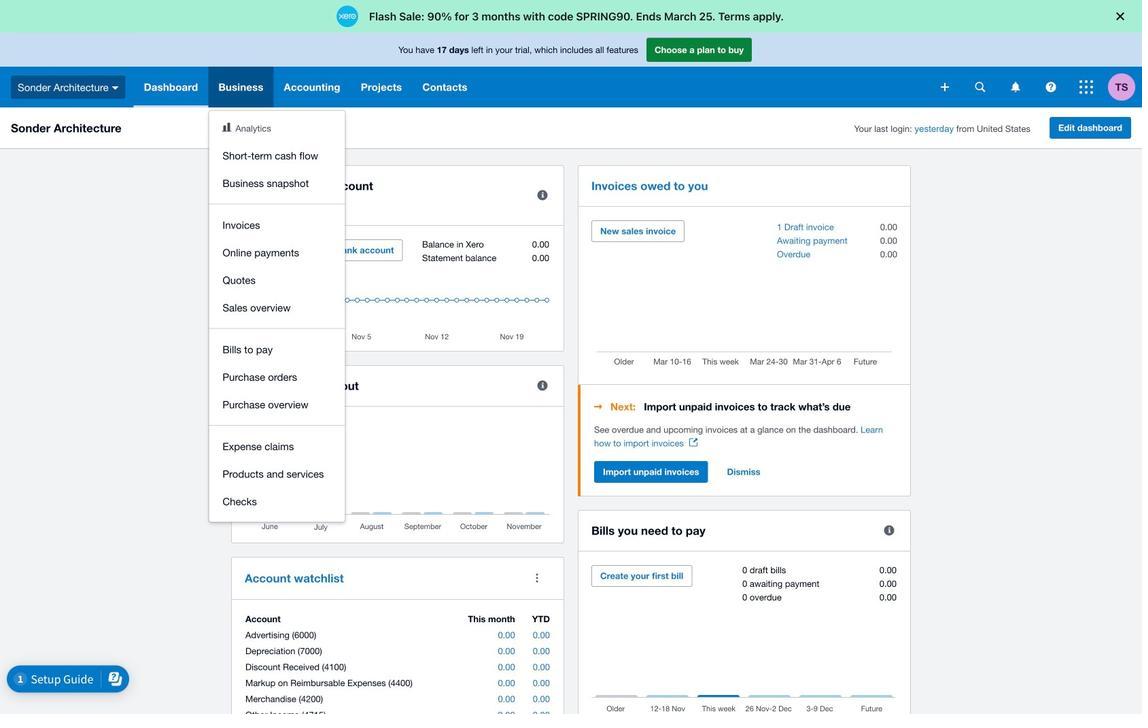 Task type: vqa. For each thing, say whether or not it's contained in the screenshot.
group
yes



Task type: locate. For each thing, give the bounding box(es) containing it.
dialog
[[0, 0, 1142, 33]]

svg image
[[1080, 80, 1094, 94], [112, 86, 119, 90]]

svg image
[[976, 82, 986, 92], [1012, 82, 1020, 92], [1046, 82, 1056, 92], [941, 83, 949, 91]]

header chart image
[[222, 123, 231, 132]]

group
[[209, 111, 345, 522]]

accounts watchlist options image
[[524, 564, 551, 592]]

list box
[[209, 111, 345, 522]]

banner
[[0, 33, 1142, 522]]

panel body document
[[594, 423, 898, 450], [594, 423, 898, 450]]

opens in a new tab image
[[690, 438, 698, 446]]

1 horizontal spatial svg image
[[1080, 80, 1094, 94]]

0 horizontal spatial svg image
[[112, 86, 119, 90]]

empty state bank feed widget with a tooltip explaining the feature. includes a 'securely connect a bank account' button and a data-less flat line graph marking four weekly dates, indicating future account balance tracking. image
[[245, 239, 551, 341]]

heading
[[594, 399, 898, 415]]



Task type: describe. For each thing, give the bounding box(es) containing it.
empty state widget for the total cash in and out feature, displaying a column graph summarising bank transaction data as total money in versus total money out across all connected bank accounts, enabling a visual comparison of the two amounts. image
[[245, 420, 551, 532]]

empty state of the bills widget with a 'create your first bill' button and an unpopulated column graph. image
[[592, 565, 898, 714]]



